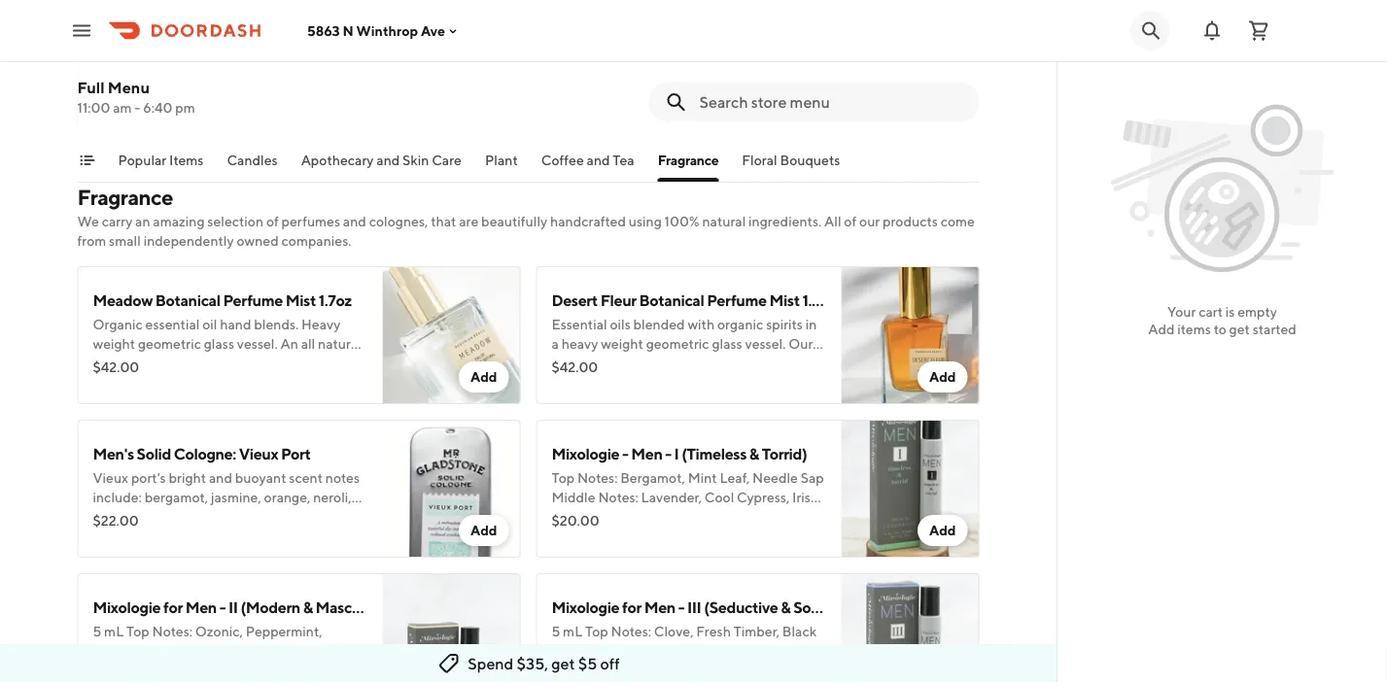 Task type: vqa. For each thing, say whether or not it's contained in the screenshot.
2nd 'delivery'
no



Task type: describe. For each thing, give the bounding box(es) containing it.
popular
[[118, 152, 167, 168]]

5863
[[307, 23, 340, 39]]

products
[[883, 213, 938, 229]]

- for mixologie - men - i (timeless & torrid)
[[665, 445, 672, 463]]

mixologie for men - ii (modern & masculine)
[[93, 598, 391, 617]]

mixologie for mixologie - men - i (timeless & torrid)
[[552, 445, 620, 463]]

skin
[[403, 152, 429, 168]]

apothecary and skin care
[[301, 152, 462, 168]]

$20.00 for mixologie for men - iii (seductive & sophisticated)
[[552, 667, 600, 683]]

iii
[[687, 598, 702, 617]]

get inside your cart is empty add items to get started
[[1230, 321, 1250, 337]]

lotus
[[142, 15, 181, 34]]

- for mixologie for men - iii (seductive & sophisticated)
[[678, 598, 685, 617]]

fragrance for fragrance we carry an amazing selection of perfumes and colognes, that are beautifully handcrafted using 100% natural ingredients. all of our products come from small independently owned companies.
[[77, 185, 173, 210]]

full
[[77, 78, 105, 97]]

i
[[674, 445, 679, 463]]

started
[[1253, 321, 1297, 337]]

6:40
[[143, 100, 173, 116]]

signature
[[218, 15, 285, 34]]

floral bouquets
[[742, 152, 840, 168]]

men for ii
[[185, 598, 217, 617]]

add button for meadow botanical perfume mist 1.7oz
[[459, 362, 509, 393]]

$15.00
[[93, 83, 137, 99]]

handcrafted
[[550, 213, 626, 229]]

0 horizontal spatial tea
[[331, 15, 355, 34]]

bliss
[[184, 15, 215, 34]]

floral bouquets button
[[742, 151, 840, 182]]

that
[[431, 213, 456, 229]]

colognes,
[[369, 213, 428, 229]]

add button for mixologie - men - i (timeless & torrid)
[[918, 515, 968, 546]]

men for iii
[[644, 598, 676, 617]]

plant
[[485, 152, 518, 168]]

& for sophisticated)
[[781, 598, 791, 617]]

popular items button
[[118, 151, 204, 182]]

$35,
[[517, 655, 548, 673]]

mixologie - men - i (timeless & torrid)
[[552, 445, 807, 463]]

is
[[1226, 304, 1235, 320]]

apothecary
[[301, 152, 374, 168]]

2 of from the left
[[844, 213, 857, 229]]

for for iii
[[622, 598, 642, 617]]

carry
[[102, 213, 133, 229]]

notification bell image
[[1201, 19, 1224, 42]]

meadow botanical perfume mist 1.7oz
[[93, 291, 352, 310]]

desert fleur botanical perfume mist 1.7oz
[[552, 291, 836, 310]]

$20.00 for mixologie - men - i (timeless & torrid)
[[552, 513, 600, 529]]

5863 n winthrop ave
[[307, 23, 445, 39]]

amazing
[[153, 213, 205, 229]]

an
[[135, 213, 150, 229]]

coffee
[[541, 152, 584, 168]]

mixologie for men - iii (seductive & sophisticated)
[[552, 598, 893, 617]]

add for men's solid cologne: vieux port
[[471, 523, 497, 539]]

are
[[459, 213, 479, 229]]

spend $35, get $5 off
[[468, 655, 620, 673]]

empty
[[1238, 304, 1278, 320]]

1 1.7oz from the left
[[319, 291, 352, 310]]

$5
[[578, 655, 597, 673]]

add button for men's solid cologne: vieux port
[[459, 515, 509, 546]]

& for torrid)
[[750, 445, 759, 463]]

n
[[343, 23, 354, 39]]

$22.00
[[93, 513, 139, 529]]

independently
[[144, 233, 234, 249]]

fragrance we carry an amazing selection of perfumes and colognes, that are beautifully handcrafted using 100% natural ingredients. all of our products come from small independently owned companies.
[[77, 185, 975, 249]]

ingredients.
[[749, 213, 822, 229]]

desert
[[552, 291, 598, 310]]

coffee and tea button
[[541, 151, 635, 182]]

and inside fragrance we carry an amazing selection of perfumes and colognes, that are beautifully handcrafted using 100% natural ingredients. all of our products come from small independently owned companies.
[[343, 213, 366, 229]]

ii
[[228, 598, 238, 617]]

care
[[432, 152, 462, 168]]

coffee and tea
[[541, 152, 635, 168]]

perfumes
[[282, 213, 340, 229]]

100%
[[665, 213, 700, 229]]

men's solid cologne: vieux port image
[[383, 420, 521, 558]]

& for masculine)
[[303, 598, 313, 617]]

your cart is empty add items to get started
[[1149, 304, 1297, 337]]

candles button
[[227, 151, 278, 182]]

bouquets
[[780, 152, 840, 168]]

am
[[113, 100, 132, 116]]

2 botanical from the left
[[639, 291, 704, 310]]

$42.00 for desert
[[552, 359, 598, 375]]

ave
[[421, 23, 445, 39]]

show menu categories image
[[79, 153, 95, 168]]

- inside full menu 11:00 am - 6:40 pm
[[135, 100, 140, 116]]

$42.00 for meadow
[[93, 359, 139, 375]]

solid
[[137, 445, 171, 463]]

and for coffee
[[587, 152, 610, 168]]

all
[[825, 213, 842, 229]]

men's solid cologne: vieux port
[[93, 445, 311, 463]]



Task type: locate. For each thing, give the bounding box(es) containing it.
off
[[600, 655, 620, 673]]

1.7oz down companies.
[[319, 291, 352, 310]]

2 mist from the left
[[770, 291, 800, 310]]

using
[[629, 213, 662, 229]]

1 mist from the left
[[286, 291, 316, 310]]

2 horizontal spatial &
[[781, 598, 791, 617]]

Item Search search field
[[700, 91, 964, 113]]

botanical right fleur
[[639, 291, 704, 310]]

companies.
[[281, 233, 351, 249]]

1 vertical spatial get
[[552, 655, 575, 673]]

to
[[1214, 321, 1227, 337]]

$42.00 down desert
[[552, 359, 598, 375]]

add for desert fleur botanical perfume mist 1.7oz
[[929, 369, 956, 385]]

items
[[169, 152, 204, 168]]

mixologie left i on the bottom left
[[552, 445, 620, 463]]

and inside button
[[587, 152, 610, 168]]

meadow botanical perfume mist 1.7oz image
[[383, 266, 521, 405]]

$20.00 for mixologie for men - ii (modern & masculine)
[[93, 667, 141, 683]]

1 of from the left
[[266, 213, 279, 229]]

11:00
[[77, 100, 110, 116]]

&
[[750, 445, 759, 463], [303, 598, 313, 617], [781, 598, 791, 617]]

and
[[377, 152, 400, 168], [587, 152, 610, 168], [343, 213, 366, 229]]

mist down ingredients.
[[770, 291, 800, 310]]

owned
[[237, 233, 279, 249]]

cologne:
[[174, 445, 236, 463]]

2 perfume from the left
[[707, 291, 767, 310]]

0 horizontal spatial botanical
[[155, 291, 220, 310]]

and right coffee
[[587, 152, 610, 168]]

0 horizontal spatial of
[[266, 213, 279, 229]]

kamal: lotus bliss signature blend tea image
[[383, 0, 521, 128]]

our
[[860, 213, 880, 229]]

we
[[77, 213, 99, 229]]

and for apothecary
[[377, 152, 400, 168]]

port
[[281, 445, 311, 463]]

of
[[266, 213, 279, 229], [844, 213, 857, 229]]

mixologie
[[552, 445, 620, 463], [93, 598, 161, 617], [552, 598, 620, 617]]

add button for desert fleur botanical perfume mist 1.7oz
[[918, 362, 968, 393]]

get left $5 at the bottom of page
[[552, 655, 575, 673]]

tea right "blend"
[[331, 15, 355, 34]]

meadow
[[93, 291, 153, 310]]

(timeless
[[682, 445, 747, 463]]

1 horizontal spatial fragrance
[[658, 152, 719, 168]]

0 horizontal spatial and
[[343, 213, 366, 229]]

botanical down independently
[[155, 291, 220, 310]]

fragrance
[[658, 152, 719, 168], [77, 185, 173, 210]]

add
[[1149, 321, 1175, 337], [471, 369, 497, 385], [929, 369, 956, 385], [471, 523, 497, 539], [929, 523, 956, 539]]

mixologie for mixologie for men - ii (modern & masculine)
[[93, 598, 161, 617]]

candles
[[227, 152, 278, 168]]

& left torrid)
[[750, 445, 759, 463]]

1 horizontal spatial get
[[1230, 321, 1250, 337]]

come
[[941, 213, 975, 229]]

1 horizontal spatial and
[[377, 152, 400, 168]]

1 horizontal spatial $42.00
[[552, 359, 598, 375]]

beautifully
[[481, 213, 548, 229]]

0 horizontal spatial fragrance
[[77, 185, 173, 210]]

apothecary and skin care button
[[301, 151, 462, 182]]

and left skin
[[377, 152, 400, 168]]

0 vertical spatial tea
[[331, 15, 355, 34]]

0 items, open order cart image
[[1248, 19, 1271, 42]]

1 horizontal spatial for
[[622, 598, 642, 617]]

mixologie up $5 at the bottom of page
[[552, 598, 620, 617]]

men's
[[93, 445, 134, 463]]

1 $42.00 from the left
[[93, 359, 139, 375]]

0 horizontal spatial $42.00
[[93, 359, 139, 375]]

spend
[[468, 655, 514, 673]]

open menu image
[[70, 19, 93, 42]]

menu
[[108, 78, 150, 97]]

sophisticated)
[[794, 598, 893, 617]]

tea
[[331, 15, 355, 34], [613, 152, 635, 168]]

1 for from the left
[[163, 598, 183, 617]]

1 horizontal spatial of
[[844, 213, 857, 229]]

$20.00
[[552, 513, 600, 529], [93, 667, 141, 683], [552, 667, 600, 683]]

- for mixologie for men - ii (modern & masculine)
[[219, 598, 226, 617]]

blend
[[288, 15, 328, 34]]

cart
[[1199, 304, 1223, 320]]

fleur
[[601, 291, 637, 310]]

torrid)
[[762, 445, 807, 463]]

kamal:
[[93, 15, 140, 34]]

1 horizontal spatial tea
[[613, 152, 635, 168]]

mixologie for mixologie for men - iii (seductive & sophisticated)
[[552, 598, 620, 617]]

for left ii
[[163, 598, 183, 617]]

vieux
[[239, 445, 278, 463]]

for for ii
[[163, 598, 183, 617]]

perfume down natural
[[707, 291, 767, 310]]

fragrance inside fragrance we carry an amazing selection of perfumes and colognes, that are beautifully handcrafted using 100% natural ingredients. all of our products come from small independently owned companies.
[[77, 185, 173, 210]]

2 for from the left
[[622, 598, 642, 617]]

1 botanical from the left
[[155, 291, 220, 310]]

& right (seductive
[[781, 598, 791, 617]]

1 horizontal spatial botanical
[[639, 291, 704, 310]]

tea inside button
[[613, 152, 635, 168]]

and up companies.
[[343, 213, 366, 229]]

2 horizontal spatial and
[[587, 152, 610, 168]]

0 horizontal spatial mist
[[286, 291, 316, 310]]

1.7oz
[[319, 291, 352, 310], [803, 291, 836, 310]]

1 perfume from the left
[[223, 291, 283, 310]]

(modern
[[241, 598, 300, 617]]

-
[[135, 100, 140, 116], [622, 445, 629, 463], [665, 445, 672, 463], [219, 598, 226, 617], [678, 598, 685, 617]]

masculine)
[[316, 598, 391, 617]]

popular items
[[118, 152, 204, 168]]

5863 n winthrop ave button
[[307, 23, 461, 39]]

pm
[[175, 100, 195, 116]]

natural
[[702, 213, 746, 229]]

add inside your cart is empty add items to get started
[[1149, 321, 1175, 337]]

1.7oz down all
[[803, 291, 836, 310]]

fragrance for fragrance
[[658, 152, 719, 168]]

1 vertical spatial fragrance
[[77, 185, 173, 210]]

full menu 11:00 am - 6:40 pm
[[77, 78, 195, 116]]

for left the iii
[[622, 598, 642, 617]]

$42.00 down 'meadow'
[[93, 359, 139, 375]]

desert fleur botanical perfume mist 1.7oz image
[[842, 266, 980, 405]]

0 horizontal spatial for
[[163, 598, 183, 617]]

small
[[109, 233, 141, 249]]

botanical
[[155, 291, 220, 310], [639, 291, 704, 310]]

2 1.7oz from the left
[[803, 291, 836, 310]]

1 horizontal spatial perfume
[[707, 291, 767, 310]]

and inside button
[[377, 152, 400, 168]]

0 horizontal spatial get
[[552, 655, 575, 673]]

plant button
[[485, 151, 518, 182]]

mixologie down $22.00
[[93, 598, 161, 617]]

kamal: lotus bliss signature blend tea
[[93, 15, 355, 34]]

(seductive
[[704, 598, 778, 617]]

men left i on the bottom left
[[631, 445, 663, 463]]

0 vertical spatial fragrance
[[658, 152, 719, 168]]

perfume down owned
[[223, 291, 283, 310]]

selection
[[207, 213, 264, 229]]

1 vertical spatial tea
[[613, 152, 635, 168]]

mixologie - men - i (timeless & torrid) image
[[842, 420, 980, 558]]

fragrance up carry
[[77, 185, 173, 210]]

add for mixologie - men - i (timeless & torrid)
[[929, 523, 956, 539]]

add for meadow botanical perfume mist 1.7oz
[[471, 369, 497, 385]]

mist down companies.
[[286, 291, 316, 310]]

your
[[1168, 304, 1196, 320]]

& right (modern
[[303, 598, 313, 617]]

0 horizontal spatial perfume
[[223, 291, 283, 310]]

1 horizontal spatial &
[[750, 445, 759, 463]]

men left ii
[[185, 598, 217, 617]]

mixologie for men - ii (modern & masculine) image
[[383, 574, 521, 684]]

2 $42.00 from the left
[[552, 359, 598, 375]]

tea right coffee
[[613, 152, 635, 168]]

for
[[163, 598, 183, 617], [622, 598, 642, 617]]

of up owned
[[266, 213, 279, 229]]

get right the to
[[1230, 321, 1250, 337]]

0 horizontal spatial 1.7oz
[[319, 291, 352, 310]]

men for i
[[631, 445, 663, 463]]

from
[[77, 233, 106, 249]]

winthrop
[[356, 23, 418, 39]]

floral
[[742, 152, 778, 168]]

fragrance up '100%'
[[658, 152, 719, 168]]

1 horizontal spatial mist
[[770, 291, 800, 310]]

0 horizontal spatial &
[[303, 598, 313, 617]]

items
[[1178, 321, 1211, 337]]

men left the iii
[[644, 598, 676, 617]]

of right all
[[844, 213, 857, 229]]

1 horizontal spatial 1.7oz
[[803, 291, 836, 310]]

0 vertical spatial get
[[1230, 321, 1250, 337]]

mixologie for men - iii (seductive & sophisticated) image
[[842, 574, 980, 684]]

mist
[[286, 291, 316, 310], [770, 291, 800, 310]]



